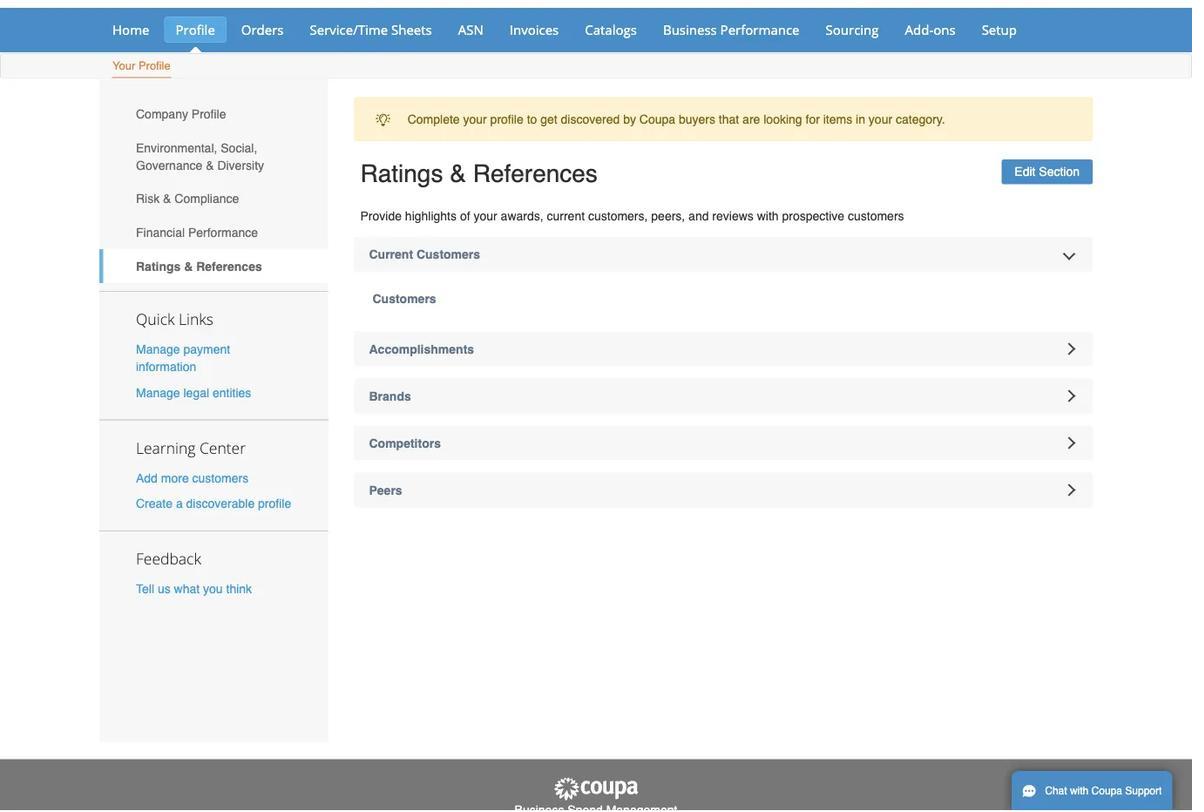 Task type: describe. For each thing, give the bounding box(es) containing it.
create
[[136, 497, 173, 511]]

current
[[547, 209, 585, 223]]

add more customers
[[136, 471, 249, 485]]

you
[[203, 582, 223, 596]]

financial performance
[[136, 226, 258, 240]]

create a discoverable profile
[[136, 497, 291, 511]]

entities
[[213, 386, 251, 400]]

quick links
[[136, 309, 213, 330]]

complete your profile to get discovered by coupa buyers that are looking for items in your category.
[[408, 112, 945, 126]]

orders link
[[230, 17, 295, 43]]

1 horizontal spatial ratings
[[360, 160, 443, 188]]

your right of
[[474, 209, 497, 223]]

to
[[527, 112, 537, 126]]

add-
[[905, 20, 934, 38]]

payment
[[183, 343, 230, 357]]

0 horizontal spatial with
[[757, 209, 779, 223]]

competitors
[[369, 436, 441, 450]]

profile for company profile
[[192, 107, 226, 121]]

ratings & references inside ratings & references link
[[136, 259, 262, 273]]

1 horizontal spatial coupa supplier portal image
[[553, 777, 640, 802]]

manage for manage payment information
[[136, 343, 180, 357]]

competitors heading
[[354, 426, 1093, 461]]

your right complete
[[463, 112, 487, 126]]

1 horizontal spatial ratings & references
[[360, 160, 598, 188]]

current customers button
[[354, 237, 1093, 272]]

orders
[[241, 20, 284, 38]]

us
[[158, 582, 171, 596]]

sheets
[[391, 20, 432, 38]]

provide
[[360, 209, 402, 223]]

section
[[1039, 165, 1080, 179]]

peers,
[[651, 209, 685, 223]]

of
[[460, 209, 470, 223]]

with inside button
[[1070, 785, 1089, 798]]

0 horizontal spatial coupa supplier portal image
[[86, 0, 311, 8]]

risk
[[136, 192, 160, 206]]

competitors button
[[354, 426, 1093, 461]]

chat with coupa support button
[[1012, 771, 1173, 811]]

links
[[179, 309, 213, 330]]

accomplishments
[[369, 342, 474, 356]]

1 vertical spatial references
[[196, 259, 262, 273]]

business
[[663, 20, 717, 38]]

current customers heading
[[354, 237, 1093, 272]]

more
[[161, 471, 189, 485]]

company
[[136, 107, 188, 121]]

performance for business performance
[[721, 20, 800, 38]]

current
[[369, 247, 413, 261]]

1 vertical spatial customers
[[373, 292, 436, 306]]

company profile link
[[99, 97, 328, 131]]

what
[[174, 582, 200, 596]]

risk & compliance
[[136, 192, 239, 206]]

tell us what you think
[[136, 582, 252, 596]]

risk & compliance link
[[99, 182, 328, 216]]

are
[[743, 112, 760, 126]]

legal
[[183, 386, 209, 400]]

edit section
[[1015, 165, 1080, 179]]

profile link
[[164, 17, 226, 43]]

0 vertical spatial profile
[[176, 20, 215, 38]]

environmental, social, governance & diversity
[[136, 141, 264, 172]]

manage for manage legal entities
[[136, 386, 180, 400]]

create a discoverable profile link
[[136, 497, 291, 511]]

sourcing link
[[815, 17, 890, 43]]

catalogs
[[585, 20, 637, 38]]

profile inside complete your profile to get discovered by coupa buyers that are looking for items in your category. alert
[[490, 112, 524, 126]]

coupa inside alert
[[640, 112, 676, 126]]

financial
[[136, 226, 185, 240]]

sourcing
[[826, 20, 879, 38]]

service/time sheets link
[[299, 17, 443, 43]]

center
[[200, 438, 246, 458]]

manage legal entities
[[136, 386, 251, 400]]

chat
[[1045, 785, 1067, 798]]

home link
[[101, 17, 161, 43]]

& right 'risk'
[[163, 192, 171, 206]]

complete
[[408, 112, 460, 126]]



Task type: vqa. For each thing, say whether or not it's contained in the screenshot.
Learning Center
yes



Task type: locate. For each thing, give the bounding box(es) containing it.
your right in on the top of the page
[[869, 112, 893, 126]]

ratings & references up of
[[360, 160, 598, 188]]

2 vertical spatial profile
[[192, 107, 226, 121]]

ratings inside ratings & references link
[[136, 259, 181, 273]]

0 vertical spatial customers
[[417, 247, 480, 261]]

setup
[[982, 20, 1017, 38]]

your
[[463, 112, 487, 126], [869, 112, 893, 126], [474, 209, 497, 223]]

provide highlights of your awards, current customers, peers, and reviews with prospective customers
[[360, 209, 904, 223]]

edit
[[1015, 165, 1036, 179]]

and
[[689, 209, 709, 223]]

coupa right by
[[640, 112, 676, 126]]

1 horizontal spatial profile
[[490, 112, 524, 126]]

customers,
[[588, 209, 648, 223]]

learning
[[136, 438, 196, 458]]

quick
[[136, 309, 175, 330]]

manage
[[136, 343, 180, 357], [136, 386, 180, 400]]

prospective
[[782, 209, 845, 223]]

1 horizontal spatial coupa
[[1092, 785, 1123, 798]]

ratings & references down financial performance
[[136, 259, 262, 273]]

customers down current
[[373, 292, 436, 306]]

think
[[226, 582, 252, 596]]

0 vertical spatial coupa supplier portal image
[[86, 0, 311, 8]]

0 vertical spatial with
[[757, 209, 779, 223]]

environmental,
[[136, 141, 217, 155]]

1 vertical spatial performance
[[188, 226, 258, 240]]

0 horizontal spatial references
[[196, 259, 262, 273]]

1 vertical spatial profile
[[258, 497, 291, 511]]

profile right your
[[138, 59, 171, 72]]

information
[[136, 360, 196, 374]]

1 vertical spatial customers
[[192, 471, 249, 485]]

ratings & references link
[[99, 249, 328, 283]]

2 manage from the top
[[136, 386, 180, 400]]

references up awards,
[[473, 160, 598, 188]]

profile left to
[[490, 112, 524, 126]]

asn link
[[447, 17, 495, 43]]

feedback
[[136, 548, 201, 569]]

performance for financial performance
[[188, 226, 258, 240]]

1 vertical spatial coupa supplier portal image
[[553, 777, 640, 802]]

looking
[[764, 112, 802, 126]]

governance
[[136, 158, 202, 172]]

0 horizontal spatial profile
[[258, 497, 291, 511]]

catalogs link
[[574, 17, 648, 43]]

0 vertical spatial ratings & references
[[360, 160, 598, 188]]

your profile
[[112, 59, 171, 72]]

coupa supplier portal image
[[86, 0, 311, 8], [553, 777, 640, 802]]

current customers
[[369, 247, 480, 261]]

invoices
[[510, 20, 559, 38]]

reviews
[[712, 209, 754, 223]]

1 vertical spatial ratings
[[136, 259, 181, 273]]

customers right prospective
[[848, 209, 904, 223]]

references
[[473, 160, 598, 188], [196, 259, 262, 273]]

1 vertical spatial ratings & references
[[136, 259, 262, 273]]

complete your profile to get discovered by coupa buyers that are looking for items in your category. alert
[[354, 97, 1093, 141]]

brands
[[369, 389, 411, 403]]

coupa
[[640, 112, 676, 126], [1092, 785, 1123, 798]]

ratings & references
[[360, 160, 598, 188], [136, 259, 262, 273]]

customers
[[848, 209, 904, 223], [192, 471, 249, 485]]

brands button
[[354, 379, 1093, 414]]

peers button
[[354, 473, 1093, 508]]

company profile
[[136, 107, 226, 121]]

your
[[112, 59, 135, 72]]

a
[[176, 497, 183, 511]]

add-ons link
[[894, 17, 967, 43]]

buyers
[[679, 112, 716, 126]]

manage payment information link
[[136, 343, 230, 374]]

1 vertical spatial coupa
[[1092, 785, 1123, 798]]

that
[[719, 112, 739, 126]]

profile inside 'link'
[[192, 107, 226, 121]]

edit section link
[[1002, 159, 1093, 184]]

0 horizontal spatial ratings & references
[[136, 259, 262, 273]]

manage down information
[[136, 386, 180, 400]]

awards,
[[501, 209, 544, 223]]

0 horizontal spatial performance
[[188, 226, 258, 240]]

add-ons
[[905, 20, 956, 38]]

compliance
[[175, 192, 239, 206]]

invoices link
[[498, 17, 570, 43]]

accomplishments heading
[[354, 332, 1093, 367]]

customers down of
[[417, 247, 480, 261]]

0 vertical spatial references
[[473, 160, 598, 188]]

1 horizontal spatial with
[[1070, 785, 1089, 798]]

1 horizontal spatial references
[[473, 160, 598, 188]]

profile right discoverable at left
[[258, 497, 291, 511]]

items
[[823, 112, 853, 126]]

peers heading
[[354, 473, 1093, 508]]

with right reviews
[[757, 209, 779, 223]]

discoverable
[[186, 497, 255, 511]]

0 horizontal spatial coupa
[[640, 112, 676, 126]]

manage up information
[[136, 343, 180, 357]]

profile up environmental, social, governance & diversity link
[[192, 107, 226, 121]]

1 manage from the top
[[136, 343, 180, 357]]

performance
[[721, 20, 800, 38], [188, 226, 258, 240]]

1 horizontal spatial performance
[[721, 20, 800, 38]]

1 vertical spatial with
[[1070, 785, 1089, 798]]

financial performance link
[[99, 216, 328, 249]]

0 horizontal spatial customers
[[192, 471, 249, 485]]

learning center
[[136, 438, 246, 458]]

coupa inside button
[[1092, 785, 1123, 798]]

0 vertical spatial performance
[[721, 20, 800, 38]]

& down financial performance
[[184, 259, 193, 273]]

highlights
[[405, 209, 457, 223]]

ratings down financial
[[136, 259, 181, 273]]

1 vertical spatial manage
[[136, 386, 180, 400]]

0 vertical spatial coupa
[[640, 112, 676, 126]]

performance right business
[[721, 20, 800, 38]]

0 horizontal spatial ratings
[[136, 259, 181, 273]]

& inside environmental, social, governance & diversity
[[206, 158, 214, 172]]

chat with coupa support
[[1045, 785, 1162, 798]]

by
[[623, 112, 636, 126]]

service/time
[[310, 20, 388, 38]]

0 vertical spatial ratings
[[360, 160, 443, 188]]

diversity
[[217, 158, 264, 172]]

peers
[[369, 483, 402, 497]]

manage payment information
[[136, 343, 230, 374]]

category.
[[896, 112, 945, 126]]

setup link
[[971, 17, 1028, 43]]

ons
[[934, 20, 956, 38]]

coupa left support
[[1092, 785, 1123, 798]]

manage inside manage payment information
[[136, 343, 180, 357]]

support
[[1126, 785, 1162, 798]]

0 vertical spatial manage
[[136, 343, 180, 357]]

customers inside current customers dropdown button
[[417, 247, 480, 261]]

discovered
[[561, 112, 620, 126]]

references down financial performance link
[[196, 259, 262, 273]]

& left diversity
[[206, 158, 214, 172]]

manage legal entities link
[[136, 386, 251, 400]]

business performance link
[[652, 17, 811, 43]]

brands heading
[[354, 379, 1093, 414]]

0 vertical spatial profile
[[490, 112, 524, 126]]

profile for your profile
[[138, 59, 171, 72]]

with right chat
[[1070, 785, 1089, 798]]

ratings
[[360, 160, 443, 188], [136, 259, 181, 273]]

1 horizontal spatial customers
[[848, 209, 904, 223]]

0 vertical spatial customers
[[848, 209, 904, 223]]

business performance
[[663, 20, 800, 38]]

in
[[856, 112, 865, 126]]

1 vertical spatial profile
[[138, 59, 171, 72]]

profile right home on the top left of the page
[[176, 20, 215, 38]]

tell
[[136, 582, 154, 596]]

performance down risk & compliance link on the left of the page
[[188, 226, 258, 240]]

get
[[541, 112, 558, 126]]

customers up discoverable at left
[[192, 471, 249, 485]]

social,
[[221, 141, 257, 155]]

service/time sheets
[[310, 20, 432, 38]]

ratings up provide
[[360, 160, 443, 188]]

tell us what you think button
[[136, 580, 252, 598]]

environmental, social, governance & diversity link
[[99, 131, 328, 182]]

& up of
[[450, 160, 466, 188]]



